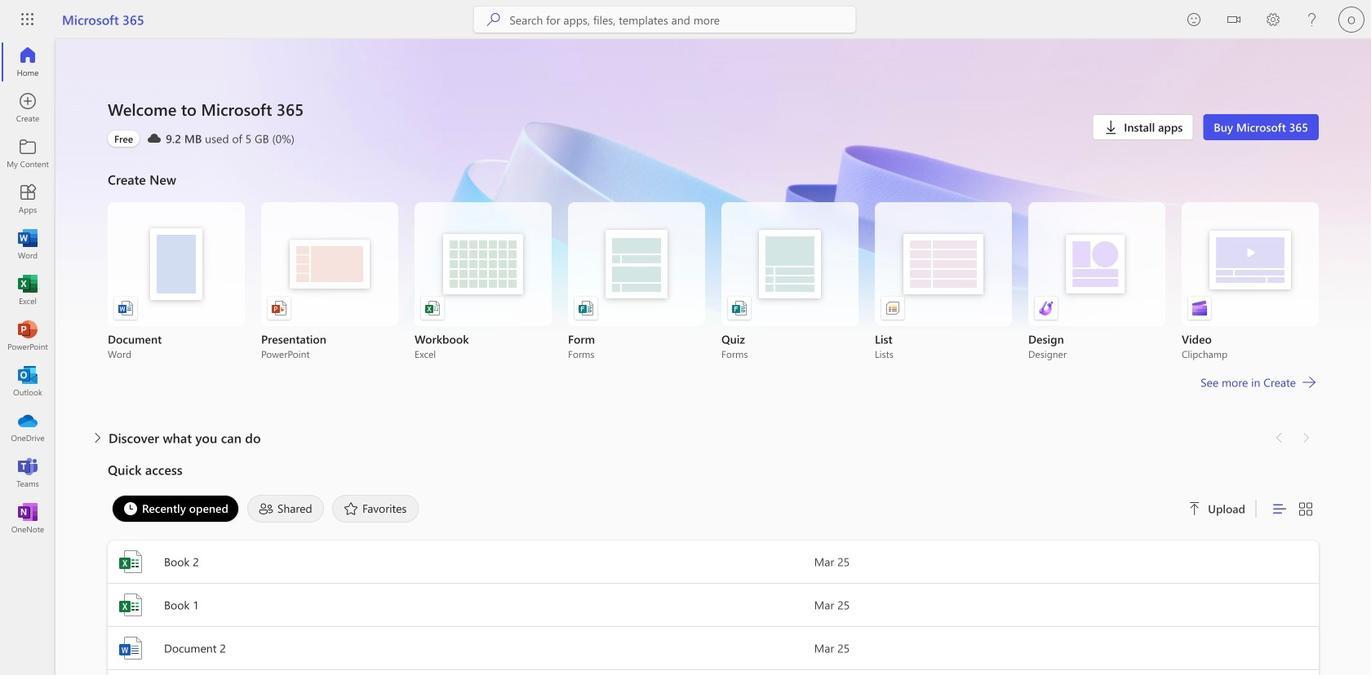Task type: describe. For each thing, give the bounding box(es) containing it.
word image
[[118, 636, 144, 662]]

my content image
[[20, 145, 36, 162]]

recently opened element
[[112, 495, 239, 523]]

new quiz image
[[731, 300, 748, 317]]

this account doesn't have a microsoft 365 subscription. click to view your benefits. tooltip
[[108, 131, 140, 147]]

clipchamp video image
[[1192, 300, 1208, 317]]

home image
[[20, 54, 36, 70]]

onenote image
[[20, 511, 36, 527]]

onedrive image
[[20, 420, 36, 436]]

excel image
[[118, 549, 144, 575]]

1 tab from the left
[[108, 495, 243, 523]]



Task type: vqa. For each thing, say whether or not it's contained in the screenshot.
the leftmost Excel image
yes



Task type: locate. For each thing, give the bounding box(es) containing it.
tab list
[[108, 491, 1169, 527]]

1 horizontal spatial excel image
[[118, 593, 144, 619]]

shared element
[[247, 495, 324, 523]]

powerpoint presentation image
[[271, 300, 287, 317]]

0 horizontal spatial excel image
[[20, 282, 36, 299]]

excel image
[[20, 282, 36, 299], [118, 593, 144, 619]]

name book 2 cell
[[108, 549, 814, 575]]

None search field
[[474, 7, 856, 33]]

row group
[[108, 671, 1319, 676]]

0 vertical spatial excel image
[[20, 282, 36, 299]]

outlook image
[[20, 374, 36, 390]]

excel image up powerpoint icon
[[20, 282, 36, 299]]

banner
[[0, 0, 1371, 42]]

1 vertical spatial excel image
[[118, 593, 144, 619]]

teams image
[[20, 465, 36, 482]]

tab
[[108, 495, 243, 523], [243, 495, 328, 523], [328, 495, 423, 523]]

powerpoint image
[[20, 328, 36, 344]]

lists list image
[[885, 300, 901, 317]]

designer design image
[[1038, 300, 1055, 317]]

list
[[108, 202, 1319, 361]]

2 tab from the left
[[243, 495, 328, 523]]

excel image down excel image
[[118, 593, 144, 619]]

name document 2 cell
[[108, 636, 814, 662]]

designer design image
[[1038, 300, 1055, 317]]

3 tab from the left
[[328, 495, 423, 523]]

o image
[[1339, 7, 1365, 33]]

navigation
[[0, 39, 56, 542]]

word image
[[20, 237, 36, 253]]

word document image
[[118, 300, 134, 317]]

apps image
[[20, 191, 36, 207]]

Search box. Suggestions appear as you type. search field
[[510, 7, 856, 33]]

name book 1 cell
[[108, 593, 814, 619]]

favorites element
[[332, 495, 419, 523]]

forms survey image
[[578, 300, 594, 317]]

excel workbook image
[[424, 300, 441, 317]]

application
[[0, 39, 1371, 676]]

create new element
[[108, 167, 1319, 425]]

create image
[[20, 100, 36, 116]]



